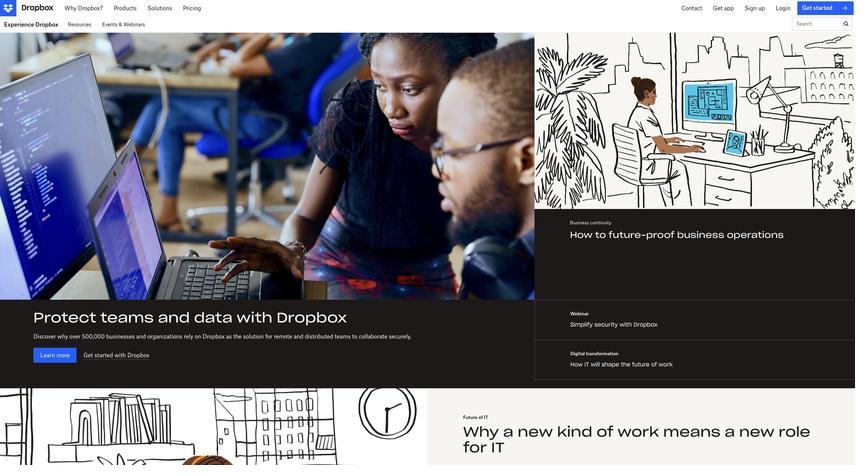 Task type: describe. For each thing, give the bounding box(es) containing it.
digital transformation
[[571, 351, 619, 357]]

1 horizontal spatial and
[[158, 309, 190, 327]]

500,000
[[82, 334, 105, 341]]

resources
[[68, 22, 91, 27]]

solutions button
[[140, 0, 176, 16]]

experience dropbox
[[4, 21, 58, 28]]

get started
[[809, 5, 838, 12]]

1 horizontal spatial to
[[596, 230, 607, 241]]

why
[[57, 334, 68, 341]]

dropbox?
[[76, 5, 101, 12]]

an it manager training a new employee image
[[0, 33, 535, 300]]

1 a from the left
[[504, 424, 514, 442]]

business
[[678, 230, 725, 241]]

data
[[194, 309, 233, 327]]

get for get started
[[809, 5, 818, 12]]

1 vertical spatial teams
[[335, 334, 351, 341]]

1 new from the left
[[518, 424, 553, 442]]

security
[[595, 322, 618, 329]]

webinar
[[571, 311, 589, 317]]

as
[[226, 334, 232, 341]]

2 horizontal spatial and
[[294, 334, 304, 341]]

2 horizontal spatial of
[[652, 362, 657, 369]]

kind
[[558, 424, 593, 442]]

events & webinars link
[[102, 16, 145, 32]]

started for get started with dropbox
[[95, 352, 113, 359]]

business continuity
[[571, 220, 612, 226]]

products button
[[106, 0, 140, 16]]

experience
[[4, 21, 34, 28]]

webinars
[[123, 22, 145, 27]]

resources link
[[68, 16, 91, 32]]

shape
[[602, 362, 620, 369]]

future
[[633, 362, 650, 369]]

events
[[102, 22, 118, 27]]

solution
[[243, 334, 264, 341]]

learn
[[40, 353, 55, 360]]

1 vertical spatial to
[[352, 334, 358, 341]]

1 horizontal spatial with
[[237, 309, 273, 327]]

events & webinars
[[102, 22, 145, 27]]

2 a from the left
[[725, 424, 736, 442]]

get started with dropbox
[[84, 352, 149, 359]]

work inside future of it why a new kind of work means a new role for it
[[618, 424, 660, 442]]

pricing link
[[176, 0, 205, 16]]

how to future-proof business operations
[[571, 230, 784, 241]]

on
[[195, 334, 201, 341]]

rely
[[184, 334, 193, 341]]

why inside future of it why a new kind of work means a new role for it
[[464, 424, 499, 442]]

get for get started with dropbox
[[84, 352, 93, 359]]

0 vertical spatial the
[[234, 334, 242, 341]]

solutions
[[146, 5, 170, 12]]

it manager working from home and leading a meeting image
[[0, 389, 428, 466]]

0 horizontal spatial teams
[[100, 309, 154, 327]]

0 horizontal spatial of
[[479, 416, 483, 421]]

why dropbox?
[[63, 5, 101, 12]]

discover
[[33, 334, 56, 341]]

operations
[[727, 230, 784, 241]]

means
[[664, 424, 721, 442]]

app
[[758, 5, 767, 12]]

digital
[[571, 351, 585, 357]]

sign in
[[778, 5, 797, 12]]

1 horizontal spatial it
[[491, 440, 505, 457]]

businesses
[[106, 334, 135, 341]]

remote
[[274, 334, 292, 341]]

sign in link
[[778, 1, 797, 15]]

business
[[571, 220, 590, 226]]



Task type: locate. For each thing, give the bounding box(es) containing it.
products
[[112, 5, 135, 12]]

2 vertical spatial it
[[491, 440, 505, 457]]

an illustration of it manager working at desk image
[[535, 33, 856, 209]]

why inside button
[[63, 5, 75, 12]]

get up search at right top
[[809, 5, 818, 12]]

and up organizations
[[158, 309, 190, 327]]

0 vertical spatial work
[[659, 362, 673, 369]]

1 horizontal spatial of
[[597, 424, 614, 442]]

and
[[158, 309, 190, 327], [136, 334, 146, 341], [294, 334, 304, 341]]

0 horizontal spatial for
[[266, 334, 273, 341]]

0 horizontal spatial why
[[63, 5, 75, 12]]

contact button
[[709, 0, 741, 16]]

with down businesses
[[115, 352, 126, 359]]

0 vertical spatial teams
[[100, 309, 154, 327]]

how down business
[[571, 230, 593, 241]]

for left remote
[[266, 334, 273, 341]]

None search field
[[793, 17, 841, 34]]

1 horizontal spatial started
[[820, 5, 838, 12]]

with for simplify security with dropbox
[[620, 322, 632, 329]]

0 vertical spatial of
[[652, 362, 657, 369]]

contact
[[715, 5, 736, 12]]

to left the collaborate
[[352, 334, 358, 341]]

get for get app
[[746, 5, 756, 12]]

search image
[[844, 22, 849, 26]]

with up solution
[[237, 309, 273, 327]]

0 horizontal spatial started
[[95, 352, 113, 359]]

more
[[57, 353, 70, 360]]

search
[[797, 21, 813, 27]]

future-
[[609, 230, 647, 241]]

how it will shape the future of work
[[571, 362, 673, 369]]

to down continuity
[[596, 230, 607, 241]]

1 vertical spatial it
[[484, 416, 489, 421]]

in
[[792, 5, 797, 12]]

work
[[659, 362, 673, 369], [618, 424, 660, 442]]

started
[[820, 5, 838, 12], [95, 352, 113, 359]]

transformation
[[586, 351, 619, 357]]

how down digital
[[571, 362, 583, 369]]

for down 'future'
[[464, 440, 487, 457]]

0 vertical spatial for
[[266, 334, 273, 341]]

why
[[63, 5, 75, 12], [464, 424, 499, 442]]

2 vertical spatial of
[[597, 424, 614, 442]]

securely.
[[389, 334, 412, 341]]

why dropbox? button
[[57, 0, 106, 16]]

protect teams and data with dropbox
[[33, 309, 347, 327]]

0 horizontal spatial a
[[504, 424, 514, 442]]

&
[[119, 22, 122, 27]]

started inside get started with dropbox link
[[95, 352, 113, 359]]

of
[[652, 362, 657, 369], [479, 416, 483, 421], [597, 424, 614, 442]]

why down 'future'
[[464, 424, 499, 442]]

the
[[234, 334, 242, 341], [621, 362, 631, 369]]

organizations
[[148, 334, 182, 341]]

1 vertical spatial how
[[571, 362, 583, 369]]

will
[[591, 362, 600, 369]]

1 horizontal spatial get
[[746, 5, 756, 12]]

with inside get started with dropbox link
[[115, 352, 126, 359]]

1 horizontal spatial new
[[740, 424, 775, 442]]

collaborate
[[359, 334, 388, 341]]

and right remote
[[294, 334, 304, 341]]

0 vertical spatial started
[[820, 5, 838, 12]]

of right future
[[652, 362, 657, 369]]

get down 500,000
[[84, 352, 93, 359]]

dropbox
[[35, 21, 58, 28], [277, 309, 347, 327], [634, 322, 658, 329], [203, 334, 225, 341], [127, 352, 149, 359]]

0 vertical spatial to
[[596, 230, 607, 241]]

0 horizontal spatial to
[[352, 334, 358, 341]]

discover why over 500,000 businesses and organizations rely on dropbox as the solution for remote and distributed teams to collaborate securely.
[[33, 334, 412, 341]]

1 vertical spatial work
[[618, 424, 660, 442]]

2 horizontal spatial with
[[620, 322, 632, 329]]

1 horizontal spatial teams
[[335, 334, 351, 341]]

1 horizontal spatial a
[[725, 424, 736, 442]]

distributed
[[305, 334, 334, 341]]

and right businesses
[[136, 334, 146, 341]]

of right 'future'
[[479, 416, 483, 421]]

to
[[596, 230, 607, 241], [352, 334, 358, 341]]

1 vertical spatial the
[[621, 362, 631, 369]]

a
[[504, 424, 514, 442], [725, 424, 736, 442]]

2 horizontal spatial get
[[809, 5, 818, 12]]

new
[[518, 424, 553, 442], [740, 424, 775, 442]]

how for how to future-proof business operations
[[571, 230, 593, 241]]

1 vertical spatial started
[[95, 352, 113, 359]]

how for how it will shape the future of work
[[571, 362, 583, 369]]

for for remote
[[266, 334, 273, 341]]

role
[[779, 424, 811, 442]]

0 horizontal spatial the
[[234, 334, 242, 341]]

simplify security with dropbox
[[571, 322, 658, 329]]

started for get started
[[820, 5, 838, 12]]

for for it
[[464, 440, 487, 457]]

why up resources link
[[63, 5, 75, 12]]

get app button
[[741, 0, 773, 16]]

future of it why a new kind of work means a new role for it
[[464, 416, 811, 457]]

get started link
[[803, 1, 854, 15]]

get started with dropbox link
[[84, 352, 149, 360]]

learn more
[[40, 353, 70, 360]]

1 horizontal spatial why
[[464, 424, 499, 442]]

pricing
[[181, 5, 199, 12]]

with
[[237, 309, 273, 327], [620, 322, 632, 329], [115, 352, 126, 359]]

0 vertical spatial why
[[63, 5, 75, 12]]

of right "kind" on the bottom of page
[[597, 424, 614, 442]]

sign
[[778, 5, 790, 12]]

protect
[[33, 309, 96, 327]]

1 horizontal spatial for
[[464, 440, 487, 457]]

0 horizontal spatial new
[[518, 424, 553, 442]]

2 new from the left
[[740, 424, 775, 442]]

proof
[[647, 230, 675, 241]]

get
[[746, 5, 756, 12], [809, 5, 818, 12], [84, 352, 93, 359]]

with for get started with dropbox
[[115, 352, 126, 359]]

continuity
[[591, 220, 612, 226]]

learn more link
[[33, 349, 77, 364]]

get app
[[746, 5, 767, 12]]

teams
[[100, 309, 154, 327], [335, 334, 351, 341]]

the left future
[[621, 362, 631, 369]]

simplify
[[571, 322, 593, 329]]

future
[[464, 416, 478, 421]]

for
[[266, 334, 273, 341], [464, 440, 487, 457]]

1 vertical spatial why
[[464, 424, 499, 442]]

teams right distributed
[[335, 334, 351, 341]]

it
[[585, 362, 590, 369], [484, 416, 489, 421], [491, 440, 505, 457]]

teams up businesses
[[100, 309, 154, 327]]

0 horizontal spatial and
[[136, 334, 146, 341]]

over
[[70, 334, 81, 341]]

get left app
[[746, 5, 756, 12]]

0 horizontal spatial get
[[84, 352, 93, 359]]

the right as
[[234, 334, 242, 341]]

0 vertical spatial how
[[571, 230, 593, 241]]

for inside future of it why a new kind of work means a new role for it
[[464, 440, 487, 457]]

0 vertical spatial it
[[585, 362, 590, 369]]

started inside get started link
[[820, 5, 838, 12]]

1 vertical spatial of
[[479, 416, 483, 421]]

1 vertical spatial for
[[464, 440, 487, 457]]

0 horizontal spatial it
[[484, 416, 489, 421]]

get inside button
[[746, 5, 756, 12]]

0 horizontal spatial with
[[115, 352, 126, 359]]

experience dropbox link
[[0, 16, 62, 32]]

1 horizontal spatial the
[[621, 362, 631, 369]]

how
[[571, 230, 593, 241], [571, 362, 583, 369]]

with right security on the bottom right of page
[[620, 322, 632, 329]]

2 horizontal spatial it
[[585, 362, 590, 369]]



Task type: vqa. For each thing, say whether or not it's contained in the screenshot.
teams
yes



